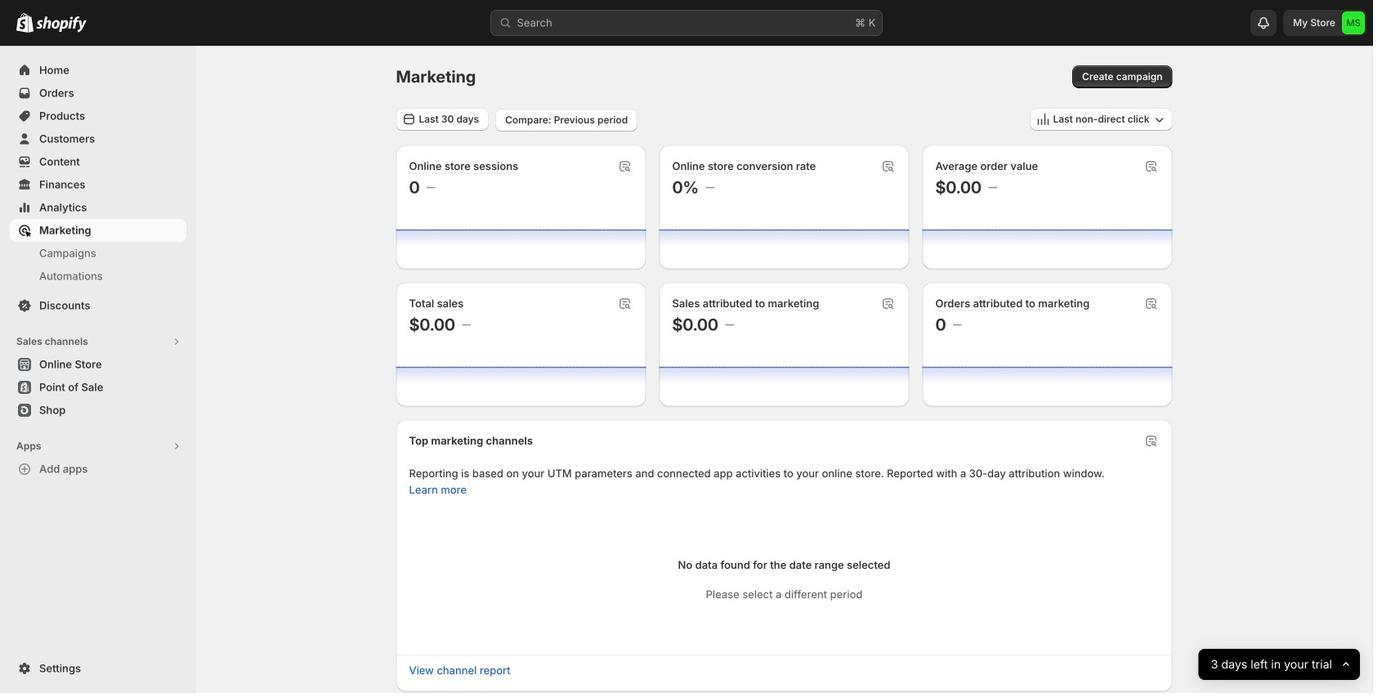 Task type: locate. For each thing, give the bounding box(es) containing it.
shopify image
[[36, 16, 87, 32]]

shopify image
[[16, 13, 34, 32]]

my store image
[[1342, 11, 1365, 34]]



Task type: vqa. For each thing, say whether or not it's contained in the screenshot.
"Search countries" text field
no



